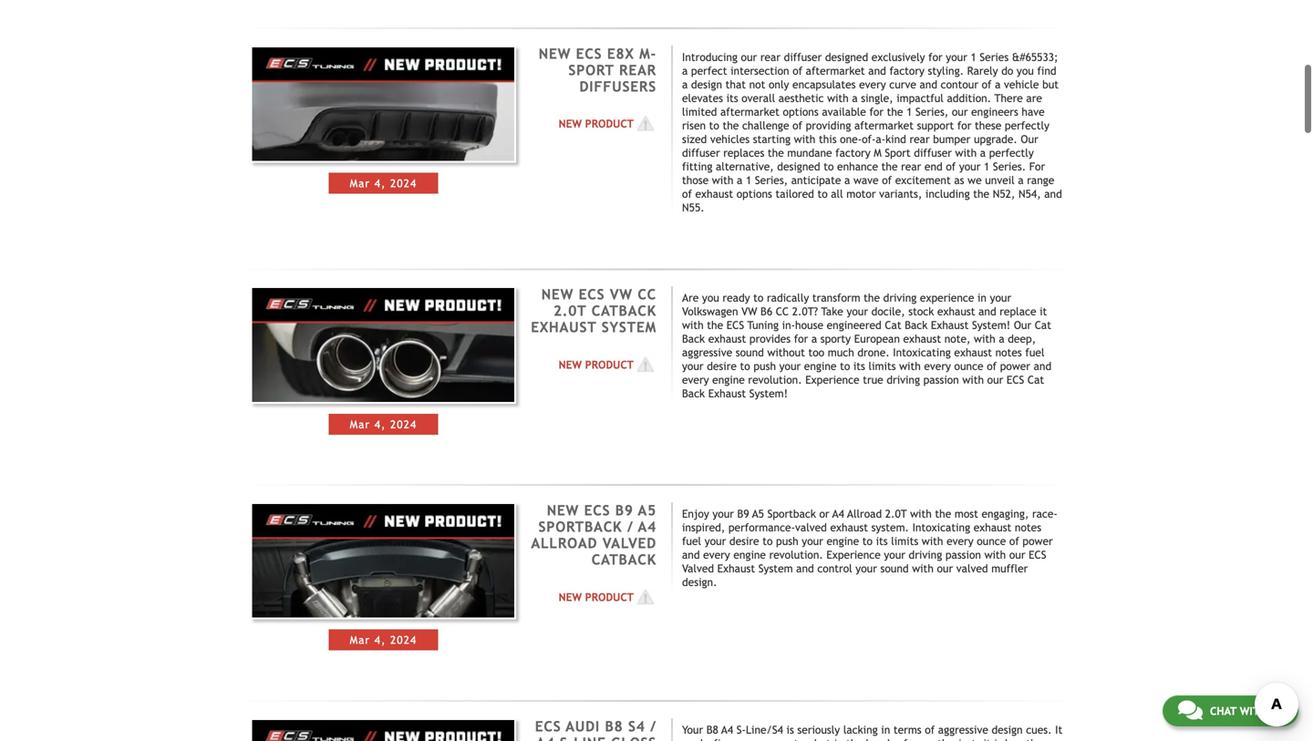 Task type: vqa. For each thing, say whether or not it's contained in the screenshot.
"2.0T?"
yes



Task type: describe. For each thing, give the bounding box(es) containing it.
0 vertical spatial valved
[[795, 521, 827, 534]]

series.
[[993, 160, 1026, 173]]

ecs audi b8 s4 / a4 s-line gloss black rear diffuser image
[[250, 719, 516, 742]]

with inside chat with us link
[[1240, 705, 1267, 718]]

alternative,
[[716, 160, 774, 173]]

0 horizontal spatial designed
[[777, 160, 821, 173]]

a left "perfect"
[[682, 64, 688, 77]]

tailored
[[776, 187, 814, 200]]

radically
[[767, 292, 809, 304]]

design.
[[682, 576, 717, 589]]

every down most
[[947, 535, 974, 548]]

but inside introducing our rear diffuser designed exclusively for your 1 series &#65533; a perfect intersection of aftermarket and factory styling. rarely do you find a design that not only encapsulates every curve and contour of a vehicle but elevates its overall aesthetic with a single, impactful addition. there are limited aftermarket options available for the 1 series, our engineers have risen to the challenge of providing aftermarket support for these perfectly sized vehicles starting with this one-of-a-kind rear bumper upgrade.  our diffuser replaces the mundane factory m sport diffuser with a perfectly fitting alternative, designed to enhance the rear end of your 1 series.  for those with a 1 series, anticipate a wave of excitement as we unveil a range of exhaust options tailored to all motor variants, including the n52, n54, and n55.
[[1043, 78, 1059, 91]]

have
[[1022, 105, 1045, 118]]

overall
[[742, 92, 775, 104]]

perfect
[[691, 64, 727, 77]]

your up replace
[[990, 292, 1012, 304]]

and down range
[[1045, 187, 1062, 200]]

product for exhaust
[[585, 358, 634, 371]]

its inside enjoy your b9 a5 sportback or a4 allroad 2.0t with the most engaging, race- inspired, performance-valved exhaust system. intoxicating exhaust notes fuel your desire to push your engine to its limits with every ounce of power and every engine revolution. experience your driving passion with our ecs valved exhaust system and control your sound with our valved muffler design.
[[876, 535, 888, 548]]

line/s4
[[746, 724, 783, 736]]

a up there
[[995, 78, 1001, 91]]

1 horizontal spatial valved
[[957, 562, 988, 575]]

and down deep,
[[1034, 360, 1052, 373]]

push inside enjoy your b9 a5 sportback or a4 allroad 2.0t with the most engaging, race- inspired, performance-valved exhaust system. intoxicating exhaust notes fuel your desire to push your engine to its limits with every ounce of power and every engine revolution. experience your driving passion with our ecs valved exhaust system and control your sound with our valved muffler design.
[[776, 535, 799, 548]]

this
[[819, 133, 837, 145]]

0 horizontal spatial factory
[[836, 146, 871, 159]]

0 horizontal spatial series,
[[755, 174, 788, 186]]

exhaust inside enjoy your b9 a5 sportback or a4 allroad 2.0t with the most engaging, race- inspired, performance-valved exhaust system. intoxicating exhaust notes fuel your desire to push your engine to its limits with every ounce of power and every engine revolution. experience your driving passion with our ecs valved exhaust system and control your sound with our valved muffler design.
[[718, 562, 755, 575]]

european
[[854, 333, 900, 345]]

desire inside are you ready to radically transform the driving experience in your volkswagen vw b6 cc 2.0t? take your docile, stock exhaust and replace it with the ecs tuning in-house engineered cat back exhaust system! our cat back exhaust provides for a sporty european exhaust note, with a deep, aggressive sound without too much drone. intoxicating exhaust notes fuel your desire to push your engine to its limits with every ounce of power and every engine revolution. experience true driving passion with our ecs cat back exhaust system!
[[707, 360, 737, 373]]

a down "alternative,"
[[737, 174, 743, 186]]

excitement
[[895, 174, 951, 186]]

including
[[926, 187, 970, 200]]

every down note,
[[924, 360, 951, 373]]

0 vertical spatial is
[[787, 724, 794, 736]]

1 vertical spatial perfectly
[[989, 146, 1034, 159]]

fuel inside are you ready to radically transform the driving experience in your volkswagen vw b6 cc 2.0t? take your docile, stock exhaust and replace it with the ecs tuning in-house engineered cat back exhaust system! our cat back exhaust provides for a sporty european exhaust note, with a deep, aggressive sound without too much drone. intoxicating exhaust notes fuel your desire to push your engine to its limits with every ounce of power and every engine revolution. experience true driving passion with our ecs cat back exhaust system!
[[1026, 346, 1045, 359]]

enjoy your b9 a5 sportback or a4 allroad 2.0t with the most engaging, race- inspired, performance-valved exhaust system. intoxicating exhaust notes fuel your desire to push your engine to its limits with every ounce of power and every engine revolution. experience your driving passion with our ecs valved exhaust system and control your sound with our valved muffler design.
[[682, 508, 1058, 589]]

hands
[[866, 737, 894, 742]]

new ecs vw cc 2.0t catback exhaust system link
[[531, 286, 657, 336]]

0 vertical spatial perfectly
[[1005, 119, 1050, 132]]

m-
[[639, 45, 657, 62]]

support
[[917, 119, 954, 132]]

your down or
[[802, 535, 824, 548]]

cat down the docile, at top right
[[885, 319, 902, 332]]

cat down deep,
[[1028, 374, 1044, 386]]

replaces
[[723, 146, 765, 159]]

intersection
[[731, 64, 789, 77]]

2 horizontal spatial diffuser
[[914, 146, 952, 159]]

mar for new ecs e8x m- sport rear diffusers
[[350, 177, 370, 190]]

m
[[874, 146, 882, 159]]

experience
[[920, 292, 974, 304]]

4, for new ecs b9 a5 sportback / a4 allroad valved catback
[[375, 634, 386, 647]]

b8 inside 'your b8 a4 s-line/s4 is seriously lacking in terms of aggressive design cues. it works fine as a commuter, but in the hands of an enthusiast, it is less tha'
[[707, 724, 719, 736]]

stock
[[909, 305, 934, 318]]

the down volkswagen
[[707, 319, 723, 332]]

your down volkswagen
[[682, 360, 704, 373]]

replace
[[1000, 305, 1037, 318]]

line
[[574, 735, 606, 742]]

for
[[1030, 160, 1045, 173]]

0 vertical spatial factory
[[890, 64, 925, 77]]

s- inside 'your b8 a4 s-line/s4 is seriously lacking in terms of aggressive design cues. it works fine as a commuter, but in the hands of an enthusiast, it is less tha'
[[737, 724, 746, 736]]

cues.
[[1026, 724, 1052, 736]]

a up elevates
[[682, 78, 688, 91]]

your b8 a4 s-line/s4 is seriously lacking in terms of aggressive design cues. it works fine as a commuter, but in the hands of an enthusiast, it is less tha
[[682, 724, 1063, 742]]

desire inside enjoy your b9 a5 sportback or a4 allroad 2.0t with the most engaging, race- inspired, performance-valved exhaust system. intoxicating exhaust notes fuel your desire to push your engine to its limits with every ounce of power and every engine revolution. experience your driving passion with our ecs valved exhaust system and control your sound with our valved muffler design.
[[730, 535, 759, 548]]

those
[[682, 174, 709, 186]]

exhaust down volkswagen
[[708, 333, 746, 345]]

s4
[[628, 719, 645, 735]]

sound inside are you ready to radically transform the driving experience in your volkswagen vw b6 cc 2.0t? take your docile, stock exhaust and replace it with the ecs tuning in-house engineered cat back exhaust system! our cat back exhaust provides for a sporty european exhaust note, with a deep, aggressive sound without too much drone. intoxicating exhaust notes fuel your desire to push your engine to its limits with every ounce of power and every engine revolution. experience true driving passion with our ecs cat back exhaust system!
[[736, 346, 764, 359]]

an
[[911, 737, 923, 742]]

2 vertical spatial in
[[834, 737, 843, 742]]

do
[[1002, 64, 1014, 77]]

your down inspired,
[[705, 535, 726, 548]]

mundane
[[787, 146, 832, 159]]

ready
[[723, 292, 750, 304]]

enhance
[[837, 160, 878, 173]]

to down provides on the right top
[[740, 360, 750, 373]]

engineered
[[827, 319, 882, 332]]

1 vertical spatial back
[[682, 333, 705, 345]]

new ecs vw cc 2.0t catback exhaust system
[[531, 286, 657, 336]]

sound inside enjoy your b9 a5 sportback or a4 allroad 2.0t with the most engaging, race- inspired, performance-valved exhaust system. intoxicating exhaust notes fuel your desire to push your engine to its limits with every ounce of power and every engine revolution. experience your driving passion with our ecs valved exhaust system and control your sound with our valved muffler design.
[[881, 562, 909, 575]]

chat with us
[[1210, 705, 1283, 718]]

new inside new ecs vw cc 2.0t catback exhaust system
[[542, 286, 574, 303]]

introducing
[[682, 51, 738, 63]]

1 horizontal spatial designed
[[825, 51, 868, 63]]

for up styling.
[[929, 51, 943, 63]]

system inside enjoy your b9 a5 sportback or a4 allroad 2.0t with the most engaging, race- inspired, performance-valved exhaust system. intoxicating exhaust notes fuel your desire to push your engine to its limits with every ounce of power and every engine revolution. experience your driving passion with our ecs valved exhaust system and control your sound with our valved muffler design.
[[759, 562, 793, 575]]

0 vertical spatial back
[[905, 319, 928, 332]]

wave
[[854, 174, 879, 186]]

2024 for new ecs b9 a5 sportback / a4 allroad valved catback
[[390, 634, 417, 647]]

for inside are you ready to radically transform the driving experience in your volkswagen vw b6 cc 2.0t? take your docile, stock exhaust and replace it with the ecs tuning in-house engineered cat back exhaust system! our cat back exhaust provides for a sporty european exhaust note, with a deep, aggressive sound without too much drone. intoxicating exhaust notes fuel your desire to push your engine to its limits with every ounce of power and every engine revolution. experience true driving passion with our ecs cat back exhaust system!
[[794, 333, 808, 345]]

2 vertical spatial back
[[682, 387, 705, 400]]

for up bumper
[[958, 119, 972, 132]]

power inside are you ready to radically transform the driving experience in your volkswagen vw b6 cc 2.0t? take your docile, stock exhaust and replace it with the ecs tuning in-house engineered cat back exhaust system! our cat back exhaust provides for a sporty european exhaust note, with a deep, aggressive sound without too much drone. intoxicating exhaust notes fuel your desire to push your engine to its limits with every ounce of power and every engine revolution. experience true driving passion with our ecs cat back exhaust system!
[[1000, 360, 1031, 373]]

new inside new ecs b9 a5 sportback / a4 allroad valved catback
[[547, 503, 579, 519]]

catback inside new ecs b9 a5 sportback / a4 allroad valved catback
[[592, 552, 657, 568]]

a5 for ecs
[[638, 503, 657, 519]]

every down volkswagen
[[682, 374, 709, 386]]

1 down impactful
[[907, 105, 912, 118]]

limits inside are you ready to radically transform the driving experience in your volkswagen vw b6 cc 2.0t? take your docile, stock exhaust and replace it with the ecs tuning in-house engineered cat back exhaust system! our cat back exhaust provides for a sporty european exhaust note, with a deep, aggressive sound without too much drone. intoxicating exhaust notes fuel your desire to push your engine to its limits with every ounce of power and every engine revolution. experience true driving passion with our ecs cat back exhaust system!
[[869, 360, 896, 373]]

4 image for new ecs vw cc 2.0t catback exhaust system
[[634, 356, 657, 374]]

2024 for new ecs vw cc 2.0t catback exhaust system
[[390, 418, 417, 431]]

mar 4, 2024 link for new ecs b9 a5 sportback / a4 allroad valved catback
[[250, 503, 516, 651]]

your right control
[[856, 562, 877, 575]]

vw inside new ecs vw cc 2.0t catback exhaust system
[[610, 286, 633, 303]]

system.
[[872, 521, 909, 534]]

series
[[980, 51, 1009, 63]]

driving inside enjoy your b9 a5 sportback or a4 allroad 2.0t with the most engaging, race- inspired, performance-valved exhaust system. intoxicating exhaust notes fuel your desire to push your engine to its limits with every ounce of power and every engine revolution. experience your driving passion with our ecs valved exhaust system and control your sound with our valved muffler design.
[[909, 549, 942, 561]]

your down without
[[779, 360, 801, 373]]

a left deep,
[[999, 333, 1005, 345]]

ecs inside enjoy your b9 a5 sportback or a4 allroad 2.0t with the most engaging, race- inspired, performance-valved exhaust system. intoxicating exhaust notes fuel your desire to push your engine to its limits with every ounce of power and every engine revolution. experience your driving passion with our ecs valved exhaust system and control your sound with our valved muffler design.
[[1029, 549, 1047, 561]]

aesthetic
[[779, 92, 824, 104]]

to up b6
[[754, 292, 764, 304]]

of inside are you ready to radically transform the driving experience in your volkswagen vw b6 cc 2.0t? take your docile, stock exhaust and replace it with the ecs tuning in-house engineered cat back exhaust system! our cat back exhaust provides for a sporty european exhaust note, with a deep, aggressive sound without too much drone. intoxicating exhaust notes fuel your desire to push your engine to its limits with every ounce of power and every engine revolution. experience true driving passion with our ecs cat back exhaust system!
[[987, 360, 997, 373]]

these
[[975, 119, 1002, 132]]

diffusers
[[580, 78, 657, 95]]

product for diffusers
[[585, 117, 634, 130]]

notes inside enjoy your b9 a5 sportback or a4 allroad 2.0t with the most engaging, race- inspired, performance-valved exhaust system. intoxicating exhaust notes fuel your desire to push your engine to its limits with every ounce of power and every engine revolution. experience your driving passion with our ecs valved exhaust system and control your sound with our valved muffler design.
[[1015, 521, 1042, 534]]

exhaust left system.
[[830, 521, 868, 534]]

b8 inside ecs audi b8 s4 / a4 s-line glos
[[605, 719, 623, 735]]

exclusively
[[872, 51, 925, 63]]

enthusiast,
[[926, 737, 980, 742]]

kind
[[886, 133, 906, 145]]

a up n54,
[[1018, 174, 1024, 186]]

seriously
[[798, 724, 840, 736]]

1 vertical spatial system!
[[750, 387, 788, 400]]

our down addition.
[[952, 105, 968, 118]]

exhaust inside new ecs vw cc 2.0t catback exhaust system
[[531, 319, 597, 336]]

sportback for or
[[768, 508, 816, 520]]

performance-
[[729, 521, 795, 534]]

new ecs b9 a5 sportback / a4 allroad valved catback
[[531, 503, 657, 568]]

1 vertical spatial driving
[[887, 374, 920, 386]]

a4 inside enjoy your b9 a5 sportback or a4 allroad 2.0t with the most engaging, race- inspired, performance-valved exhaust system. intoxicating exhaust notes fuel your desire to push your engine to its limits with every ounce of power and every engine revolution. experience your driving passion with our ecs valved exhaust system and control your sound with our valved muffler design.
[[833, 508, 845, 520]]

0 vertical spatial options
[[783, 105, 819, 118]]

power inside enjoy your b9 a5 sportback or a4 allroad 2.0t with the most engaging, race- inspired, performance-valved exhaust system. intoxicating exhaust notes fuel your desire to push your engine to its limits with every ounce of power and every engine revolution. experience your driving passion with our ecs valved exhaust system and control your sound with our valved muffler design.
[[1023, 535, 1053, 548]]

your up styling.
[[946, 51, 968, 63]]

your up engineered
[[847, 305, 868, 318]]

notes inside are you ready to radically transform the driving experience in your volkswagen vw b6 cc 2.0t? take your docile, stock exhaust and replace it with the ecs tuning in-house engineered cat back exhaust system! our cat back exhaust provides for a sporty european exhaust note, with a deep, aggressive sound without too much drone. intoxicating exhaust notes fuel your desire to push your engine to its limits with every ounce of power and every engine revolution. experience true driving passion with our ecs cat back exhaust system!
[[996, 346, 1022, 359]]

mar for new ecs vw cc 2.0t catback exhaust system
[[350, 418, 370, 431]]

a inside 'your b8 a4 s-line/s4 is seriously lacking in terms of aggressive design cues. it works fine as a commuter, but in the hands of an enthusiast, it is less tha'
[[750, 737, 755, 742]]

most
[[955, 508, 979, 520]]

cat up deep,
[[1035, 319, 1052, 332]]

revolution. inside enjoy your b9 a5 sportback or a4 allroad 2.0t with the most engaging, race- inspired, performance-valved exhaust system. intoxicating exhaust notes fuel your desire to push your engine to its limits with every ounce of power and every engine revolution. experience your driving passion with our ecs valved exhaust system and control your sound with our valved muffler design.
[[769, 549, 823, 561]]

your up we
[[959, 160, 981, 173]]

catback inside new ecs vw cc 2.0t catback exhaust system
[[592, 303, 657, 319]]

commuter,
[[759, 737, 811, 742]]

exhaust down 'experience'
[[938, 305, 975, 318]]

introducing our rear diffuser designed exclusively for your 1 series &#65533; a perfect intersection of aftermarket and factory styling. rarely do you find a design that not only encapsulates every curve and contour of a vehicle but elevates its overall aesthetic with a single, impactful addition. there are limited aftermarket options available for the 1 series, our engineers have risen to the challenge of providing aftermarket support for these perfectly sized vehicles starting with this one-of-a-kind rear bumper upgrade.  our diffuser replaces the mundane factory m sport diffuser with a perfectly fitting alternative, designed to enhance the rear end of your 1 series.  for those with a 1 series, anticipate a wave of excitement as we unveil a range of exhaust options tailored to all motor variants, including the n52, n54, and n55.
[[682, 51, 1062, 214]]

sized
[[682, 133, 707, 145]]

chat with us link
[[1163, 696, 1299, 727]]

engine up control
[[827, 535, 859, 548]]

you inside introducing our rear diffuser designed exclusively for your 1 series &#65533; a perfect intersection of aftermarket and factory styling. rarely do you find a design that not only encapsulates every curve and contour of a vehicle but elevates its overall aesthetic with a single, impactful addition. there are limited aftermarket options available for the 1 series, our engineers have risen to the challenge of providing aftermarket support for these perfectly sized vehicles starting with this one-of-a-kind rear bumper upgrade.  our diffuser replaces the mundane factory m sport diffuser with a perfectly fitting alternative, designed to enhance the rear end of your 1 series.  for those with a 1 series, anticipate a wave of excitement as we unveil a range of exhaust options tailored to all motor variants, including the n52, n54, and n55.
[[1017, 64, 1034, 77]]

rarely
[[967, 64, 998, 77]]

the down we
[[973, 187, 990, 200]]

impactful
[[897, 92, 944, 104]]

1 vertical spatial aftermarket
[[720, 105, 780, 118]]

1 horizontal spatial series,
[[916, 105, 949, 118]]

2 vertical spatial rear
[[901, 160, 921, 173]]

exhaust inside introducing our rear diffuser designed exclusively for your 1 series &#65533; a perfect intersection of aftermarket and factory styling. rarely do you find a design that not only encapsulates every curve and contour of a vehicle but elevates its overall aesthetic with a single, impactful addition. there are limited aftermarket options available for the 1 series, our engineers have risen to the challenge of providing aftermarket support for these perfectly sized vehicles starting with this one-of-a-kind rear bumper upgrade.  our diffuser replaces the mundane factory m sport diffuser with a perfectly fitting alternative, designed to enhance the rear end of your 1 series.  for those with a 1 series, anticipate a wave of excitement as we unveil a range of exhaust options tailored to all motor variants, including the n52, n54, and n55.
[[695, 187, 733, 200]]

rear
[[619, 62, 657, 78]]

race-
[[1032, 508, 1058, 520]]

anticipate
[[791, 174, 841, 186]]

sportback for /
[[539, 519, 622, 535]]

ounce inside are you ready to radically transform the driving experience in your volkswagen vw b6 cc 2.0t? take your docile, stock exhaust and replace it with the ecs tuning in-house engineered cat back exhaust system! our cat back exhaust provides for a sporty european exhaust note, with a deep, aggressive sound without too much drone. intoxicating exhaust notes fuel your desire to push your engine to its limits with every ounce of power and every engine revolution. experience true driving passion with our ecs cat back exhaust system!
[[955, 360, 984, 373]]

a up the too
[[812, 333, 817, 345]]

4 image
[[634, 588, 657, 606]]

4, for new ecs e8x m- sport rear diffusers
[[375, 177, 386, 190]]

every down inspired,
[[703, 549, 730, 561]]

0 vertical spatial driving
[[883, 292, 917, 304]]

a-
[[876, 133, 886, 145]]

vehicle
[[1004, 78, 1039, 91]]

as inside 'your b8 a4 s-line/s4 is seriously lacking in terms of aggressive design cues. it works fine as a commuter, but in the hands of an enthusiast, it is less tha'
[[736, 737, 746, 742]]

control
[[818, 562, 853, 575]]

the down starting
[[768, 146, 784, 159]]

encapsulates
[[793, 78, 856, 91]]

your down system.
[[884, 549, 906, 561]]

s- inside ecs audi b8 s4 / a4 s-line glos
[[560, 735, 574, 742]]

/ inside ecs audi b8 s4 / a4 s-line glos
[[650, 719, 657, 735]]

the down single,
[[887, 105, 903, 118]]

curve
[[890, 78, 917, 91]]

only
[[769, 78, 789, 91]]

new product for exhaust
[[559, 358, 634, 371]]

less
[[1005, 737, 1023, 742]]

a up available
[[852, 92, 858, 104]]

a4 inside 'your b8 a4 s-line/s4 is seriously lacking in terms of aggressive design cues. it works fine as a commuter, but in the hands of an enthusiast, it is less tha'
[[722, 724, 733, 736]]

the up the docile, at top right
[[864, 292, 880, 304]]

and left replace
[[979, 305, 997, 318]]

mar 4, 2024 link for new ecs e8x m- sport rear diffusers
[[250, 45, 516, 219]]

experience inside are you ready to radically transform the driving experience in your volkswagen vw b6 cc 2.0t? take your docile, stock exhaust and replace it with the ecs tuning in-house engineered cat back exhaust system! our cat back exhaust provides for a sporty european exhaust note, with a deep, aggressive sound without too much drone. intoxicating exhaust notes fuel your desire to push your engine to its limits with every ounce of power and every engine revolution. experience true driving passion with our ecs cat back exhaust system!
[[806, 374, 860, 386]]

1 horizontal spatial diffuser
[[784, 51, 822, 63]]

our left muffler
[[937, 562, 953, 575]]

2 vertical spatial aftermarket
[[855, 119, 914, 132]]

transform
[[813, 292, 861, 304]]

1 vertical spatial rear
[[910, 133, 930, 145]]

to left all
[[818, 187, 828, 200]]

challenge
[[742, 119, 789, 132]]

1 vertical spatial is
[[994, 737, 1002, 742]]

/ inside new ecs b9 a5 sportback / a4 allroad valved catback
[[627, 519, 634, 535]]

engine down performance-
[[734, 549, 766, 561]]

inspired,
[[682, 521, 725, 534]]

one-
[[840, 133, 862, 145]]

note,
[[945, 333, 971, 345]]

our up intersection on the top
[[741, 51, 757, 63]]

too
[[809, 346, 825, 359]]

sport inside introducing our rear diffuser designed exclusively for your 1 series &#65533; a perfect intersection of aftermarket and factory styling. rarely do you find a design that not only encapsulates every curve and contour of a vehicle but elevates its overall aesthetic with a single, impactful addition. there are limited aftermarket options available for the 1 series, our engineers have risen to the challenge of providing aftermarket support for these perfectly sized vehicles starting with this one-of-a-kind rear bumper upgrade.  our diffuser replaces the mundane factory m sport diffuser with a perfectly fitting alternative, designed to enhance the rear end of your 1 series.  for those with a 1 series, anticipate a wave of excitement as we unveil a range of exhaust options tailored to all motor variants, including the n52, n54, and n55.
[[885, 146, 911, 159]]

b6
[[761, 305, 773, 318]]

for down single,
[[870, 105, 884, 118]]

to down system.
[[863, 535, 873, 548]]

every inside introducing our rear diffuser designed exclusively for your 1 series &#65533; a perfect intersection of aftermarket and factory styling. rarely do you find a design that not only encapsulates every curve and contour of a vehicle but elevates its overall aesthetic with a single, impactful addition. there are limited aftermarket options available for the 1 series, our engineers have risen to the challenge of providing aftermarket support for these perfectly sized vehicles starting with this one-of-a-kind rear bumper upgrade.  our diffuser replaces the mundane factory m sport diffuser with a perfectly fitting alternative, designed to enhance the rear end of your 1 series.  for those with a 1 series, anticipate a wave of excitement as we unveil a range of exhaust options tailored to all motor variants, including the n52, n54, and n55.
[[859, 78, 886, 91]]

a4 inside ecs audi b8 s4 / a4 s-line glos
[[536, 735, 555, 742]]

and left control
[[796, 562, 814, 575]]

ecs audi b8 s4 / a4 s-line glos link
[[535, 719, 657, 742]]

new ecs e8x m-sport rear diffusers image
[[250, 45, 516, 163]]

end
[[925, 160, 943, 173]]

volkswagen
[[682, 305, 738, 318]]

cc inside are you ready to radically transform the driving experience in your volkswagen vw b6 cc 2.0t? take your docile, stock exhaust and replace it with the ecs tuning in-house engineered cat back exhaust system! our cat back exhaust provides for a sporty european exhaust note, with a deep, aggressive sound without too much drone. intoxicating exhaust notes fuel your desire to push your engine to its limits with every ounce of power and every engine revolution. experience true driving passion with our ecs cat back exhaust system!
[[776, 305, 789, 318]]

providing
[[806, 119, 851, 132]]

terms
[[894, 724, 922, 736]]

vehicles
[[710, 133, 750, 145]]

to down limited at right
[[709, 119, 720, 132]]

2.0t inside new ecs vw cc 2.0t catback exhaust system
[[553, 303, 587, 319]]

exhaust down note,
[[954, 346, 992, 359]]

our inside are you ready to radically transform the driving experience in your volkswagen vw b6 cc 2.0t? take your docile, stock exhaust and replace it with the ecs tuning in-house engineered cat back exhaust system! our cat back exhaust provides for a sporty european exhaust note, with a deep, aggressive sound without too much drone. intoxicating exhaust notes fuel your desire to push your engine to its limits with every ounce of power and every engine revolution. experience true driving passion with our ecs cat back exhaust system!
[[1014, 319, 1032, 332]]

unveil
[[985, 174, 1015, 186]]

exhaust down stock
[[903, 333, 941, 345]]

2.0t?
[[792, 305, 818, 318]]

single,
[[861, 92, 893, 104]]

n54,
[[1019, 187, 1041, 200]]



Task type: locate. For each thing, give the bounding box(es) containing it.
b9 for ecs
[[615, 503, 634, 519]]

that
[[726, 78, 746, 91]]

as inside introducing our rear diffuser designed exclusively for your 1 series &#65533; a perfect intersection of aftermarket and factory styling. rarely do you find a design that not only encapsulates every curve and contour of a vehicle but elevates its overall aesthetic with a single, impactful addition. there are limited aftermarket options available for the 1 series, our engineers have risen to the challenge of providing aftermarket support for these perfectly sized vehicles starting with this one-of-a-kind rear bumper upgrade.  our diffuser replaces the mundane factory m sport diffuser with a perfectly fitting alternative, designed to enhance the rear end of your 1 series.  for those with a 1 series, anticipate a wave of excitement as we unveil a range of exhaust options tailored to all motor variants, including the n52, n54, and n55.
[[954, 174, 965, 186]]

mar 4, 2024 down new ecs vw cc 2.0t catback exhaust system image
[[350, 418, 417, 431]]

sound down provides on the right top
[[736, 346, 764, 359]]

b9 inside enjoy your b9 a5 sportback or a4 allroad 2.0t with the most engaging, race- inspired, performance-valved exhaust system. intoxicating exhaust notes fuel your desire to push your engine to its limits with every ounce of power and every engine revolution. experience your driving passion with our ecs valved exhaust system and control your sound with our valved muffler design.
[[737, 508, 749, 520]]

1 vertical spatial it
[[984, 737, 991, 742]]

2 vertical spatial 2024
[[390, 634, 417, 647]]

a
[[682, 64, 688, 77], [682, 78, 688, 91], [995, 78, 1001, 91], [852, 92, 858, 104], [980, 146, 986, 159], [737, 174, 743, 186], [845, 174, 850, 186], [1018, 174, 1024, 186], [812, 333, 817, 345], [999, 333, 1005, 345], [750, 737, 755, 742]]

revolution.
[[748, 374, 802, 386], [769, 549, 823, 561]]

1 vertical spatial valved
[[682, 562, 714, 575]]

a5
[[638, 503, 657, 519], [752, 508, 764, 520]]

the up vehicles
[[723, 119, 739, 132]]

0 vertical spatial aftermarket
[[806, 64, 865, 77]]

0 vertical spatial system
[[602, 319, 657, 336]]

intoxicating inside enjoy your b9 a5 sportback or a4 allroad 2.0t with the most engaging, race- inspired, performance-valved exhaust system. intoxicating exhaust notes fuel your desire to push your engine to its limits with every ounce of power and every engine revolution. experience your driving passion with our ecs valved exhaust system and control your sound with our valved muffler design.
[[913, 521, 971, 534]]

but down "seriously"
[[814, 737, 831, 742]]

series, up support
[[916, 105, 949, 118]]

aggressive down volkswagen
[[682, 346, 733, 359]]

sportback inside enjoy your b9 a5 sportback or a4 allroad 2.0t with the most engaging, race- inspired, performance-valved exhaust system. intoxicating exhaust notes fuel your desire to push your engine to its limits with every ounce of power and every engine revolution. experience your driving passion with our ecs valved exhaust system and control your sound with our valved muffler design.
[[768, 508, 816, 520]]

diffuser up encapsulates
[[784, 51, 822, 63]]

a4 left audi
[[536, 735, 555, 742]]

2 new product from the top
[[559, 358, 634, 371]]

limits down drone.
[[869, 360, 896, 373]]

you inside are you ready to radically transform the driving experience in your volkswagen vw b6 cc 2.0t? take your docile, stock exhaust and replace it with the ecs tuning in-house engineered cat back exhaust system! our cat back exhaust provides for a sporty european exhaust note, with a deep, aggressive sound without too much drone. intoxicating exhaust notes fuel your desire to push your engine to its limits with every ounce of power and every engine revolution. experience true driving passion with our ecs cat back exhaust system!
[[702, 292, 719, 304]]

2024 down new ecs vw cc 2.0t catback exhaust system image
[[390, 418, 417, 431]]

3 mar 4, 2024 link from the top
[[250, 503, 516, 651]]

limits inside enjoy your b9 a5 sportback or a4 allroad 2.0t with the most engaging, race- inspired, performance-valved exhaust system. intoxicating exhaust notes fuel your desire to push your engine to its limits with every ounce of power and every engine revolution. experience your driving passion with our ecs valved exhaust system and control your sound with our valved muffler design.
[[891, 535, 919, 548]]

as left we
[[954, 174, 965, 186]]

docile,
[[872, 305, 905, 318]]

1 vertical spatial mar 4, 2024 link
[[250, 286, 516, 435]]

are
[[682, 292, 699, 304]]

your
[[682, 724, 703, 736]]

a4 inside new ecs b9 a5 sportback / a4 allroad valved catback
[[638, 519, 657, 535]]

4, for new ecs vw cc 2.0t catback exhaust system
[[375, 418, 386, 431]]

new product
[[559, 117, 634, 130], [559, 358, 634, 371], [559, 591, 634, 604]]

0 horizontal spatial it
[[984, 737, 991, 742]]

variants,
[[879, 187, 922, 200]]

it inside are you ready to radically transform the driving experience in your volkswagen vw b6 cc 2.0t? take your docile, stock exhaust and replace it with the ecs tuning in-house engineered cat back exhaust system! our cat back exhaust provides for a sporty european exhaust note, with a deep, aggressive sound without too much drone. intoxicating exhaust notes fuel your desire to push your engine to its limits with every ounce of power and every engine revolution. experience true driving passion with our ecs cat back exhaust system!
[[1040, 305, 1047, 318]]

enjoy
[[682, 508, 709, 520]]

0 vertical spatial revolution.
[[748, 374, 802, 386]]

engine down volkswagen
[[712, 374, 745, 386]]

0 vertical spatial 2.0t
[[553, 303, 587, 319]]

options down "alternative,"
[[737, 187, 772, 200]]

new ecs b9 a5 sportback / a4 allroad valved catback image
[[250, 503, 516, 620]]

and
[[869, 64, 886, 77], [920, 78, 938, 91], [1045, 187, 1062, 200], [979, 305, 997, 318], [1034, 360, 1052, 373], [682, 549, 700, 561], [796, 562, 814, 575]]

0 horizontal spatial s-
[[560, 735, 574, 742]]

every up single,
[[859, 78, 886, 91]]

s- left s4
[[560, 735, 574, 742]]

not
[[749, 78, 766, 91]]

intoxicating
[[893, 346, 951, 359], [913, 521, 971, 534]]

the inside enjoy your b9 a5 sportback or a4 allroad 2.0t with the most engaging, race- inspired, performance-valved exhaust system. intoxicating exhaust notes fuel your desire to push your engine to its limits with every ounce of power and every engine revolution. experience your driving passion with our ecs valved exhaust system and control your sound with our valved muffler design.
[[935, 508, 952, 520]]

0 horizontal spatial diffuser
[[682, 146, 720, 159]]

2.0t
[[553, 303, 587, 319], [885, 508, 907, 520]]

2 2024 from the top
[[390, 418, 417, 431]]

limits
[[869, 360, 896, 373], [891, 535, 919, 548]]

design up less
[[992, 724, 1023, 736]]

exhaust
[[931, 319, 969, 332], [531, 319, 597, 336], [708, 387, 746, 400], [718, 562, 755, 575]]

aggressive inside 'your b8 a4 s-line/s4 is seriously lacking in terms of aggressive design cues. it works fine as a commuter, but in the hands of an enthusiast, it is less tha'
[[938, 724, 989, 736]]

4, down new ecs vw cc 2.0t catback exhaust system image
[[375, 418, 386, 431]]

cc inside new ecs vw cc 2.0t catback exhaust system
[[638, 286, 657, 303]]

2 horizontal spatial in
[[978, 292, 987, 304]]

2 catback from the top
[[592, 552, 657, 568]]

mar 4, 2024 for new ecs vw cc 2.0t catback exhaust system
[[350, 418, 417, 431]]

provides
[[750, 333, 791, 345]]

1 new product from the top
[[559, 117, 634, 130]]

intoxicating down note,
[[893, 346, 951, 359]]

4 image
[[634, 115, 657, 133], [634, 356, 657, 374]]

sportback inside new ecs b9 a5 sportback / a4 allroad valved catback
[[539, 519, 622, 535]]

much
[[828, 346, 854, 359]]

0 horizontal spatial options
[[737, 187, 772, 200]]

allroad
[[848, 508, 882, 520], [531, 535, 598, 552]]

power down race-
[[1023, 535, 1053, 548]]

1 horizontal spatial factory
[[890, 64, 925, 77]]

valved up 4 icon
[[603, 535, 657, 552]]

new ecs e8x m- sport rear diffusers
[[539, 45, 657, 95]]

1 vertical spatial new product
[[559, 358, 634, 371]]

us
[[1270, 705, 1283, 718]]

new product down the new ecs vw cc 2.0t catback exhaust system link
[[559, 358, 634, 371]]

b9 inside new ecs b9 a5 sportback / a4 allroad valved catback
[[615, 503, 634, 519]]

every
[[859, 78, 886, 91], [924, 360, 951, 373], [682, 374, 709, 386], [947, 535, 974, 548], [703, 549, 730, 561]]

1 up rarely
[[971, 51, 977, 63]]

chat
[[1210, 705, 1237, 718]]

1 horizontal spatial 2.0t
[[885, 508, 907, 520]]

aggressive inside are you ready to radically transform the driving experience in your volkswagen vw b6 cc 2.0t? take your docile, stock exhaust and replace it with the ecs tuning in-house engineered cat back exhaust system! our cat back exhaust provides for a sporty european exhaust note, with a deep, aggressive sound without too much drone. intoxicating exhaust notes fuel your desire to push your engine to its limits with every ounce of power and every engine revolution. experience true driving passion with our ecs cat back exhaust system!
[[682, 346, 733, 359]]

2 vertical spatial driving
[[909, 549, 942, 561]]

mar 4, 2024 link
[[250, 45, 516, 219], [250, 286, 516, 435], [250, 503, 516, 651]]

upgrade.
[[974, 133, 1018, 145]]

1 vertical spatial factory
[[836, 146, 871, 159]]

our down have
[[1021, 133, 1039, 145]]

comments image
[[1178, 700, 1203, 721]]

desire down performance-
[[730, 535, 759, 548]]

1 vertical spatial intoxicating
[[913, 521, 971, 534]]

passion inside are you ready to radically transform the driving experience in your volkswagen vw b6 cc 2.0t? take your docile, stock exhaust and replace it with the ecs tuning in-house engineered cat back exhaust system! our cat back exhaust provides for a sporty european exhaust note, with a deep, aggressive sound without too much drone. intoxicating exhaust notes fuel your desire to push your engine to its limits with every ounce of power and every engine revolution. experience true driving passion with our ecs cat back exhaust system!
[[924, 374, 959, 386]]

sportback
[[768, 508, 816, 520], [539, 519, 622, 535]]

2 mar 4, 2024 link from the top
[[250, 286, 516, 435]]

2024 for new ecs e8x m- sport rear diffusers
[[390, 177, 417, 190]]

&#65533;
[[1012, 51, 1058, 63]]

0 horizontal spatial is
[[787, 724, 794, 736]]

experience inside enjoy your b9 a5 sportback or a4 allroad 2.0t with the most engaging, race- inspired, performance-valved exhaust system. intoxicating exhaust notes fuel your desire to push your engine to its limits with every ounce of power and every engine revolution. experience your driving passion with our ecs valved exhaust system and control your sound with our valved muffler design.
[[827, 549, 881, 561]]

0 vertical spatial push
[[754, 360, 776, 373]]

in down "seriously"
[[834, 737, 843, 742]]

1 horizontal spatial sport
[[885, 146, 911, 159]]

push inside are you ready to radically transform the driving experience in your volkswagen vw b6 cc 2.0t? take your docile, stock exhaust and replace it with the ecs tuning in-house engineered cat back exhaust system! our cat back exhaust provides for a sporty european exhaust note, with a deep, aggressive sound without too much drone. intoxicating exhaust notes fuel your desire to push your engine to its limits with every ounce of power and every engine revolution. experience true driving passion with our ecs cat back exhaust system!
[[754, 360, 776, 373]]

revolution. down without
[[748, 374, 802, 386]]

0 horizontal spatial fuel
[[682, 535, 701, 548]]

0 horizontal spatial as
[[736, 737, 746, 742]]

0 horizontal spatial you
[[702, 292, 719, 304]]

1 vertical spatial its
[[854, 360, 865, 373]]

1 horizontal spatial system
[[759, 562, 793, 575]]

a4 up fine
[[722, 724, 733, 736]]

a4 right or
[[833, 508, 845, 520]]

1 vertical spatial mar
[[350, 418, 370, 431]]

ecs inside new ecs b9 a5 sportback / a4 allroad valved catback
[[584, 503, 610, 519]]

all
[[831, 187, 843, 200]]

3 mar from the top
[[350, 634, 370, 647]]

its inside are you ready to radically transform the driving experience in your volkswagen vw b6 cc 2.0t? take your docile, stock exhaust and replace it with the ecs tuning in-house engineered cat back exhaust system! our cat back exhaust provides for a sporty european exhaust note, with a deep, aggressive sound without too much drone. intoxicating exhaust notes fuel your desire to push your engine to its limits with every ounce of power and every engine revolution. experience true driving passion with our ecs cat back exhaust system!
[[854, 360, 865, 373]]

0 horizontal spatial sport
[[569, 62, 614, 78]]

sport left rear
[[569, 62, 614, 78]]

0 vertical spatial limits
[[869, 360, 896, 373]]

0 vertical spatial designed
[[825, 51, 868, 63]]

1 vertical spatial desire
[[730, 535, 759, 548]]

aggressive
[[682, 346, 733, 359], [938, 724, 989, 736]]

to up 'anticipate'
[[824, 160, 834, 173]]

1 vertical spatial limits
[[891, 535, 919, 548]]

styling.
[[928, 64, 964, 77]]

new
[[539, 45, 571, 62], [559, 117, 582, 130], [542, 286, 574, 303], [559, 358, 582, 371], [547, 503, 579, 519], [559, 591, 582, 604]]

0 vertical spatial rear
[[761, 51, 781, 63]]

it
[[1055, 724, 1063, 736]]

without
[[767, 346, 805, 359]]

push down without
[[754, 360, 776, 373]]

a5 inside enjoy your b9 a5 sportback or a4 allroad 2.0t with the most engaging, race- inspired, performance-valved exhaust system. intoxicating exhaust notes fuel your desire to push your engine to its limits with every ounce of power and every engine revolution. experience your driving passion with our ecs valved exhaust system and control your sound with our valved muffler design.
[[752, 508, 764, 520]]

2 4, from the top
[[375, 418, 386, 431]]

a5 for your
[[752, 508, 764, 520]]

audi
[[566, 719, 600, 735]]

2 4 image from the top
[[634, 356, 657, 374]]

b8 up fine
[[707, 724, 719, 736]]

1 down "alternative,"
[[746, 174, 752, 186]]

0 vertical spatial it
[[1040, 305, 1047, 318]]

options
[[783, 105, 819, 118], [737, 187, 772, 200]]

b9 for your
[[737, 508, 749, 520]]

desire
[[707, 360, 737, 373], [730, 535, 759, 548]]

rear
[[761, 51, 781, 63], [910, 133, 930, 145], [901, 160, 921, 173]]

0 vertical spatial /
[[627, 519, 634, 535]]

to
[[709, 119, 720, 132], [824, 160, 834, 173], [818, 187, 828, 200], [754, 292, 764, 304], [740, 360, 750, 373], [840, 360, 850, 373], [763, 535, 773, 548], [863, 535, 873, 548]]

push
[[754, 360, 776, 373], [776, 535, 799, 548]]

1 vertical spatial our
[[1014, 319, 1032, 332]]

rear down support
[[910, 133, 930, 145]]

valved up design.
[[682, 562, 714, 575]]

it inside 'your b8 a4 s-line/s4 is seriously lacking in terms of aggressive design cues. it works fine as a commuter, but in the hands of an enthusiast, it is less tha'
[[984, 737, 991, 742]]

and up design.
[[682, 549, 700, 561]]

to down performance-
[[763, 535, 773, 548]]

0 vertical spatial valved
[[603, 535, 657, 552]]

1 horizontal spatial its
[[854, 360, 865, 373]]

0 vertical spatial product
[[585, 117, 634, 130]]

intoxicating inside are you ready to radically transform the driving experience in your volkswagen vw b6 cc 2.0t? take your docile, stock exhaust and replace it with the ecs tuning in-house engineered cat back exhaust system! our cat back exhaust provides for a sporty european exhaust note, with a deep, aggressive sound without too much drone. intoxicating exhaust notes fuel your desire to push your engine to its limits with every ounce of power and every engine revolution. experience true driving passion with our ecs cat back exhaust system!
[[893, 346, 951, 359]]

deep,
[[1008, 333, 1036, 345]]

for
[[929, 51, 943, 63], [870, 105, 884, 118], [958, 119, 972, 132], [794, 333, 808, 345]]

1 vertical spatial experience
[[827, 549, 881, 561]]

3 product from the top
[[585, 591, 634, 604]]

vw left b6
[[742, 305, 757, 318]]

our up muffler
[[1010, 549, 1026, 561]]

1 horizontal spatial options
[[783, 105, 819, 118]]

a down enhance
[[845, 174, 850, 186]]

power down deep,
[[1000, 360, 1031, 373]]

4 image down the new ecs vw cc 2.0t catback exhaust system link
[[634, 356, 657, 374]]

1 horizontal spatial b8
[[707, 724, 719, 736]]

1 product from the top
[[585, 117, 634, 130]]

2 mar from the top
[[350, 418, 370, 431]]

0 vertical spatial sport
[[569, 62, 614, 78]]

mar 4, 2024 for new ecs e8x m- sport rear diffusers
[[350, 177, 417, 190]]

aftermarket down overall
[[720, 105, 780, 118]]

1 vertical spatial vw
[[742, 305, 757, 318]]

0 vertical spatial series,
[[916, 105, 949, 118]]

0 vertical spatial allroad
[[848, 508, 882, 520]]

allroad for 2.0t
[[848, 508, 882, 520]]

its up true
[[854, 360, 865, 373]]

1 vertical spatial as
[[736, 737, 746, 742]]

engineers
[[971, 105, 1019, 118]]

2 vertical spatial mar 4, 2024
[[350, 634, 417, 647]]

0 horizontal spatial b9
[[615, 503, 634, 519]]

1 horizontal spatial s-
[[737, 724, 746, 736]]

passion inside enjoy your b9 a5 sportback or a4 allroad 2.0t with the most engaging, race- inspired, performance-valved exhaust system. intoxicating exhaust notes fuel your desire to push your engine to its limits with every ounce of power and every engine revolution. experience your driving passion with our ecs valved exhaust system and control your sound with our valved muffler design.
[[946, 549, 981, 561]]

1 vertical spatial options
[[737, 187, 772, 200]]

revolution. inside are you ready to radically transform the driving experience in your volkswagen vw b6 cc 2.0t? take your docile, stock exhaust and replace it with the ecs tuning in-house engineered cat back exhaust system! our cat back exhaust provides for a sporty european exhaust note, with a deep, aggressive sound without too much drone. intoxicating exhaust notes fuel your desire to push your engine to its limits with every ounce of power and every engine revolution. experience true driving passion with our ecs cat back exhaust system!
[[748, 374, 802, 386]]

1 horizontal spatial a5
[[752, 508, 764, 520]]

1 vertical spatial design
[[992, 724, 1023, 736]]

new product for a4
[[559, 591, 634, 604]]

vw inside are you ready to radically transform the driving experience in your volkswagen vw b6 cc 2.0t? take your docile, stock exhaust and replace it with the ecs tuning in-house engineered cat back exhaust system! our cat back exhaust provides for a sporty european exhaust note, with a deep, aggressive sound without too much drone. intoxicating exhaust notes fuel your desire to push your engine to its limits with every ounce of power and every engine revolution. experience true driving passion with our ecs cat back exhaust system!
[[742, 305, 757, 318]]

lacking
[[844, 724, 878, 736]]

vw
[[610, 286, 633, 303], [742, 305, 757, 318]]

2 vertical spatial new product
[[559, 591, 634, 604]]

it
[[1040, 305, 1047, 318], [984, 737, 991, 742]]

engine down the too
[[804, 360, 837, 373]]

0 horizontal spatial sound
[[736, 346, 764, 359]]

4 image down the diffusers
[[634, 115, 657, 133]]

0 vertical spatial its
[[727, 92, 738, 104]]

are you ready to radically transform the driving experience in your volkswagen vw b6 cc 2.0t? take your docile, stock exhaust and replace it with the ecs tuning in-house engineered cat back exhaust system! our cat back exhaust provides for a sporty european exhaust note, with a deep, aggressive sound without too much drone. intoxicating exhaust notes fuel your desire to push your engine to its limits with every ounce of power and every engine revolution. experience true driving passion with our ecs cat back exhaust system!
[[682, 292, 1052, 400]]

3 2024 from the top
[[390, 634, 417, 647]]

valved inside enjoy your b9 a5 sportback or a4 allroad 2.0t with the most engaging, race- inspired, performance-valved exhaust system. intoxicating exhaust notes fuel your desire to push your engine to its limits with every ounce of power and every engine revolution. experience your driving passion with our ecs valved exhaust system and control your sound with our valved muffler design.
[[682, 562, 714, 575]]

our
[[741, 51, 757, 63], [952, 105, 968, 118], [987, 374, 1004, 386], [1010, 549, 1026, 561], [937, 562, 953, 575]]

1 mar 4, 2024 link from the top
[[250, 45, 516, 219]]

allroad inside enjoy your b9 a5 sportback or a4 allroad 2.0t with the most engaging, race- inspired, performance-valved exhaust system. intoxicating exhaust notes fuel your desire to push your engine to its limits with every ounce of power and every engine revolution. experience your driving passion with our ecs valved exhaust system and control your sound with our valved muffler design.
[[848, 508, 882, 520]]

and down exclusively
[[869, 64, 886, 77]]

b9 up performance-
[[737, 508, 749, 520]]

fitting
[[682, 160, 713, 173]]

a5 inside new ecs b9 a5 sportback / a4 allroad valved catback
[[638, 503, 657, 519]]

ecs
[[576, 45, 602, 62], [579, 286, 605, 303], [727, 319, 744, 332], [1007, 374, 1025, 386], [584, 503, 610, 519], [1029, 549, 1047, 561], [535, 719, 561, 735]]

new product for diffusers
[[559, 117, 634, 130]]

mar
[[350, 177, 370, 190], [350, 418, 370, 431], [350, 634, 370, 647]]

product for a4
[[585, 591, 634, 604]]

but down find
[[1043, 78, 1059, 91]]

passion down note,
[[924, 374, 959, 386]]

0 horizontal spatial /
[[627, 519, 634, 535]]

sport inside new ecs e8x m- sport rear diffusers
[[569, 62, 614, 78]]

0 horizontal spatial system
[[602, 319, 657, 336]]

1 horizontal spatial valved
[[682, 562, 714, 575]]

0 vertical spatial system!
[[972, 319, 1011, 332]]

limits down system.
[[891, 535, 919, 548]]

our inside are you ready to radically transform the driving experience in your volkswagen vw b6 cc 2.0t? take your docile, stock exhaust and replace it with the ecs tuning in-house engineered cat back exhaust system! our cat back exhaust provides for a sporty european exhaust note, with a deep, aggressive sound without too much drone. intoxicating exhaust notes fuel your desire to push your engine to its limits with every ounce of power and every engine revolution. experience true driving passion with our ecs cat back exhaust system!
[[987, 374, 1004, 386]]

a down upgrade.
[[980, 146, 986, 159]]

4, down new ecs e8x m-sport rear diffusers image
[[375, 177, 386, 190]]

1 catback from the top
[[592, 303, 657, 319]]

1 horizontal spatial but
[[1043, 78, 1059, 91]]

0 vertical spatial experience
[[806, 374, 860, 386]]

0 vertical spatial power
[[1000, 360, 1031, 373]]

ecs inside new ecs e8x m- sport rear diffusers
[[576, 45, 602, 62]]

for down house
[[794, 333, 808, 345]]

the down lacking
[[847, 737, 863, 742]]

new ecs vw cc 2.0t catback exhaust system image
[[250, 286, 516, 404]]

0 vertical spatial notes
[[996, 346, 1022, 359]]

of
[[793, 64, 803, 77], [982, 78, 992, 91], [793, 119, 803, 132], [946, 160, 956, 173], [882, 174, 892, 186], [682, 187, 692, 200], [987, 360, 997, 373], [1010, 535, 1019, 548], [925, 724, 935, 736], [898, 737, 908, 742]]

passion down most
[[946, 549, 981, 561]]

tuning
[[748, 319, 779, 332]]

0 horizontal spatial in
[[834, 737, 843, 742]]

3 new product from the top
[[559, 591, 634, 604]]

0 vertical spatial catback
[[592, 303, 657, 319]]

1 horizontal spatial allroad
[[848, 508, 882, 520]]

but inside 'your b8 a4 s-line/s4 is seriously lacking in terms of aggressive design cues. it works fine as a commuter, but in the hands of an enthusiast, it is less tha'
[[814, 737, 831, 742]]

1 vertical spatial aggressive
[[938, 724, 989, 736]]

0 vertical spatial our
[[1021, 133, 1039, 145]]

allroad for valved
[[531, 535, 598, 552]]

range
[[1027, 174, 1055, 186]]

the down "m" at right
[[882, 160, 898, 173]]

and up impactful
[[920, 78, 938, 91]]

in up hands
[[881, 724, 890, 736]]

1 mar 4, 2024 from the top
[[350, 177, 417, 190]]

new inside new ecs e8x m- sport rear diffusers
[[539, 45, 571, 62]]

1 4, from the top
[[375, 177, 386, 190]]

1 horizontal spatial system!
[[972, 319, 1011, 332]]

0 horizontal spatial a5
[[638, 503, 657, 519]]

house
[[795, 319, 824, 332]]

design inside introducing our rear diffuser designed exclusively for your 1 series &#65533; a perfect intersection of aftermarket and factory styling. rarely do you find a design that not only encapsulates every curve and contour of a vehicle but elevates its overall aesthetic with a single, impactful addition. there are limited aftermarket options available for the 1 series, our engineers have risen to the challenge of providing aftermarket support for these perfectly sized vehicles starting with this one-of-a-kind rear bumper upgrade.  our diffuser replaces the mundane factory m sport diffuser with a perfectly fitting alternative, designed to enhance the rear end of your 1 series.  for those with a 1 series, anticipate a wave of excitement as we unveil a range of exhaust options tailored to all motor variants, including the n52, n54, and n55.
[[691, 78, 722, 91]]

2 mar 4, 2024 from the top
[[350, 418, 417, 431]]

new ecs e8x m- sport rear diffusers link
[[539, 45, 657, 95]]

1 horizontal spatial in
[[881, 724, 890, 736]]

bumper
[[933, 133, 971, 145]]

1 vertical spatial /
[[650, 719, 657, 735]]

fuel
[[1026, 346, 1045, 359], [682, 535, 701, 548]]

is up commuter,
[[787, 724, 794, 736]]

your up inspired,
[[713, 508, 734, 520]]

our inside introducing our rear diffuser designed exclusively for your 1 series &#65533; a perfect intersection of aftermarket and factory styling. rarely do you find a design that not only encapsulates every curve and contour of a vehicle but elevates its overall aesthetic with a single, impactful addition. there are limited aftermarket options available for the 1 series, our engineers have risen to the challenge of providing aftermarket support for these perfectly sized vehicles starting with this one-of-a-kind rear bumper upgrade.  our diffuser replaces the mundane factory m sport diffuser with a perfectly fitting alternative, designed to enhance the rear end of your 1 series.  for those with a 1 series, anticipate a wave of excitement as we unveil a range of exhaust options tailored to all motor variants, including the n52, n54, and n55.
[[1021, 133, 1039, 145]]

experience down much on the top right of page
[[806, 374, 860, 386]]

fuel down inspired,
[[682, 535, 701, 548]]

with
[[827, 92, 849, 104], [794, 133, 816, 145], [955, 146, 977, 159], [712, 174, 734, 186], [682, 319, 704, 332], [974, 333, 996, 345], [899, 360, 921, 373], [963, 374, 984, 386], [910, 508, 932, 520], [922, 535, 944, 548], [985, 549, 1006, 561], [912, 562, 934, 575], [1240, 705, 1267, 718]]

ounce inside enjoy your b9 a5 sportback or a4 allroad 2.0t with the most engaging, race- inspired, performance-valved exhaust system. intoxicating exhaust notes fuel your desire to push your engine to its limits with every ounce of power and every engine revolution. experience your driving passion with our ecs valved exhaust system and control your sound with our valved muffler design.
[[977, 535, 1006, 548]]

1 vertical spatial mar 4, 2024
[[350, 418, 417, 431]]

1 vertical spatial in
[[881, 724, 890, 736]]

1 mar from the top
[[350, 177, 370, 190]]

1 vertical spatial allroad
[[531, 535, 598, 552]]

its down system.
[[876, 535, 888, 548]]

in
[[978, 292, 987, 304], [881, 724, 890, 736], [834, 737, 843, 742]]

our
[[1021, 133, 1039, 145], [1014, 319, 1032, 332]]

1 horizontal spatial b9
[[737, 508, 749, 520]]

1 vertical spatial 4 image
[[634, 356, 657, 374]]

fuel inside enjoy your b9 a5 sportback or a4 allroad 2.0t with the most engaging, race- inspired, performance-valved exhaust system. intoxicating exhaust notes fuel your desire to push your engine to its limits with every ounce of power and every engine revolution. experience your driving passion with our ecs valved exhaust system and control your sound with our valved muffler design.
[[682, 535, 701, 548]]

you
[[1017, 64, 1034, 77], [702, 292, 719, 304]]

0 vertical spatial but
[[1043, 78, 1059, 91]]

options down "aesthetic"
[[783, 105, 819, 118]]

mar 4, 2024 link for new ecs vw cc 2.0t catback exhaust system
[[250, 286, 516, 435]]

intoxicating down most
[[913, 521, 971, 534]]

3 mar 4, 2024 from the top
[[350, 634, 417, 647]]

of inside enjoy your b9 a5 sportback or a4 allroad 2.0t with the most engaging, race- inspired, performance-valved exhaust system. intoxicating exhaust notes fuel your desire to push your engine to its limits with every ounce of power and every engine revolution. experience your driving passion with our ecs valved exhaust system and control your sound with our valved muffler design.
[[1010, 535, 1019, 548]]

allroad inside new ecs b9 a5 sportback / a4 allroad valved catback
[[531, 535, 598, 552]]

1 vertical spatial catback
[[592, 552, 657, 568]]

available
[[822, 105, 866, 118]]

system
[[602, 319, 657, 336], [759, 562, 793, 575]]

ecs inside new ecs vw cc 2.0t catback exhaust system
[[579, 286, 605, 303]]

mar 4, 2024 for new ecs b9 a5 sportback / a4 allroad valved catback
[[350, 634, 417, 647]]

catback up 4 icon
[[592, 552, 657, 568]]

1 vertical spatial system
[[759, 562, 793, 575]]

mar for new ecs b9 a5 sportback / a4 allroad valved catback
[[350, 634, 370, 647]]

valved inside new ecs b9 a5 sportback / a4 allroad valved catback
[[603, 535, 657, 552]]

2 product from the top
[[585, 358, 634, 371]]

1 4 image from the top
[[634, 115, 657, 133]]

you up volkswagen
[[702, 292, 719, 304]]

1 horizontal spatial sportback
[[768, 508, 816, 520]]

designed
[[825, 51, 868, 63], [777, 160, 821, 173]]

catback left the are
[[592, 303, 657, 319]]

a4
[[833, 508, 845, 520], [638, 519, 657, 535], [722, 724, 733, 736], [536, 735, 555, 742]]

sound
[[736, 346, 764, 359], [881, 562, 909, 575]]

0 vertical spatial vw
[[610, 286, 633, 303]]

mar 4, 2024 down new ecs e8x m-sport rear diffusers image
[[350, 177, 417, 190]]

1 horizontal spatial design
[[992, 724, 1023, 736]]

product down the diffusers
[[585, 117, 634, 130]]

1 2024 from the top
[[390, 177, 417, 190]]

factory
[[890, 64, 925, 77], [836, 146, 871, 159]]

3 4, from the top
[[375, 634, 386, 647]]

n52,
[[993, 187, 1015, 200]]

limited
[[682, 105, 717, 118]]

as right fine
[[736, 737, 746, 742]]

exhaust down engaging,
[[974, 521, 1012, 534]]

/ left enjoy
[[627, 519, 634, 535]]

in-
[[782, 319, 795, 332]]

our down replace
[[987, 374, 1004, 386]]

motor
[[847, 187, 876, 200]]

in inside are you ready to radically transform the driving experience in your volkswagen vw b6 cc 2.0t? take your docile, stock exhaust and replace it with the ecs tuning in-house engineered cat back exhaust system! our cat back exhaust provides for a sporty european exhaust note, with a deep, aggressive sound without too much drone. intoxicating exhaust notes fuel your desire to push your engine to its limits with every ounce of power and every engine revolution. experience true driving passion with our ecs cat back exhaust system!
[[978, 292, 987, 304]]

its inside introducing our rear diffuser designed exclusively for your 1 series &#65533; a perfect intersection of aftermarket and factory styling. rarely do you find a design that not only encapsulates every curve and contour of a vehicle but elevates its overall aesthetic with a single, impactful addition. there are limited aftermarket options available for the 1 series, our engineers have risen to the challenge of providing aftermarket support for these perfectly sized vehicles starting with this one-of-a-kind rear bumper upgrade.  our diffuser replaces the mundane factory m sport diffuser with a perfectly fitting alternative, designed to enhance the rear end of your 1 series.  for those with a 1 series, anticipate a wave of excitement as we unveil a range of exhaust options tailored to all motor variants, including the n52, n54, and n55.
[[727, 92, 738, 104]]

4 image for new ecs e8x m- sport rear diffusers
[[634, 115, 657, 133]]

1 up unveil
[[984, 160, 990, 173]]

0 vertical spatial aggressive
[[682, 346, 733, 359]]

2.0t inside enjoy your b9 a5 sportback or a4 allroad 2.0t with the most engaging, race- inspired, performance-valved exhaust system. intoxicating exhaust notes fuel your desire to push your engine to its limits with every ounce of power and every engine revolution. experience your driving passion with our ecs valved exhaust system and control your sound with our valved muffler design.
[[885, 508, 907, 520]]

system! down without
[[750, 387, 788, 400]]

sound down system.
[[881, 562, 909, 575]]

valved down or
[[795, 521, 827, 534]]

s- right your
[[737, 724, 746, 736]]

sporty
[[821, 333, 851, 345]]

ecs inside ecs audi b8 s4 / a4 s-line glos
[[535, 719, 561, 735]]

2024 down new ecs e8x m-sport rear diffusers image
[[390, 177, 417, 190]]

the inside 'your b8 a4 s-line/s4 is seriously lacking in terms of aggressive design cues. it works fine as a commuter, but in the hands of an enthusiast, it is less tha'
[[847, 737, 863, 742]]

system inside new ecs vw cc 2.0t catback exhaust system
[[602, 319, 657, 336]]

factory down one-
[[836, 146, 871, 159]]

fuel down deep,
[[1026, 346, 1045, 359]]

cc down radically
[[776, 305, 789, 318]]

1 vertical spatial you
[[702, 292, 719, 304]]

to down much on the top right of page
[[840, 360, 850, 373]]

design inside 'your b8 a4 s-line/s4 is seriously lacking in terms of aggressive design cues. it works fine as a commuter, but in the hands of an enthusiast, it is less tha'
[[992, 724, 1023, 736]]

works
[[682, 737, 710, 742]]



